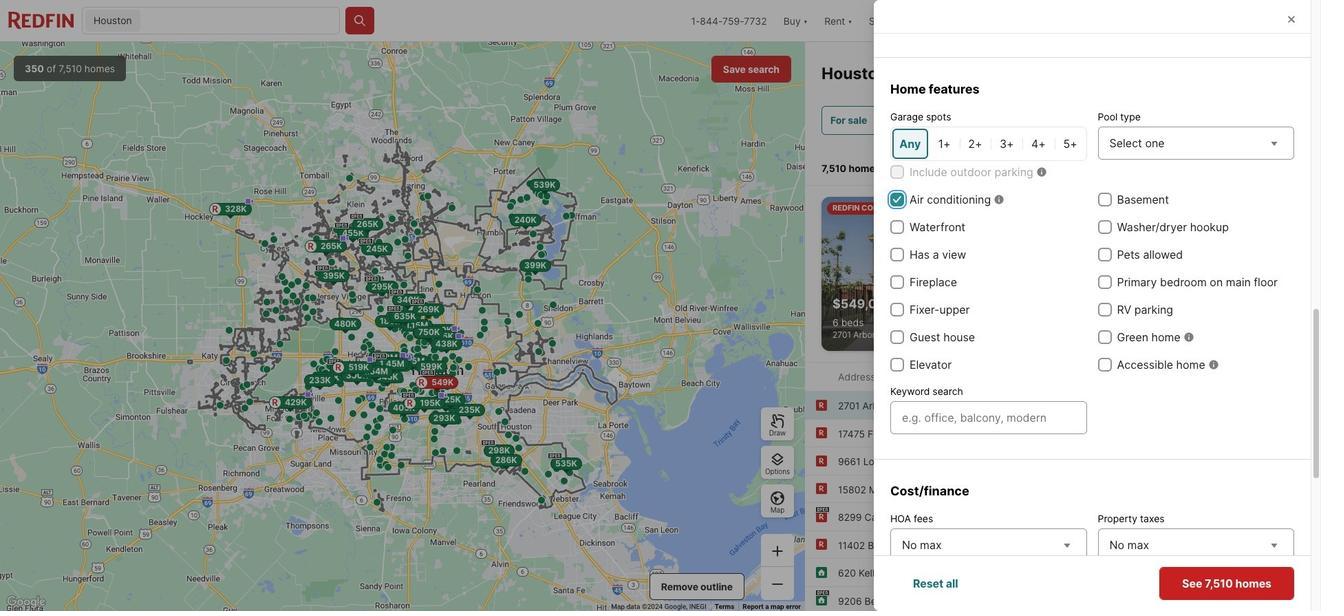 Task type: locate. For each thing, give the bounding box(es) containing it.
tab list
[[1173, 146, 1305, 185]]

None checkbox
[[1098, 193, 1112, 206], [890, 220, 904, 234], [1098, 248, 1112, 261], [1098, 275, 1112, 289], [1098, 358, 1112, 372], [1098, 193, 1112, 206], [890, 220, 904, 234], [1098, 248, 1112, 261], [1098, 275, 1112, 289], [1098, 358, 1112, 372]]

1 cell from the left
[[892, 129, 928, 159]]

google image
[[3, 593, 49, 611]]

None checkbox
[[890, 20, 904, 34], [890, 165, 904, 179], [890, 193, 904, 206], [1098, 220, 1112, 234], [890, 248, 904, 261], [890, 275, 904, 289], [890, 303, 904, 317], [1098, 303, 1112, 317], [890, 330, 904, 344], [1098, 330, 1112, 344], [890, 358, 904, 372], [890, 20, 904, 34], [890, 165, 904, 179], [890, 193, 904, 206], [1098, 220, 1112, 234], [890, 248, 904, 261], [890, 275, 904, 289], [890, 303, 904, 317], [1098, 303, 1112, 317], [890, 330, 904, 344], [1098, 330, 1112, 344], [890, 358, 904, 372]]

dialog
[[874, 0, 1321, 611]]

map region
[[0, 42, 805, 611]]

cell
[[892, 129, 928, 159], [931, 129, 958, 159], [961, 129, 990, 159], [992, 129, 1021, 159], [1024, 129, 1053, 159], [1056, 129, 1085, 159]]

None search field
[[143, 8, 339, 35]]



Task type: describe. For each thing, give the bounding box(es) containing it.
2 cell from the left
[[931, 129, 958, 159]]

toggle search results photos view tab
[[1186, 148, 1240, 183]]

4 cell from the left
[[992, 129, 1021, 159]]

e.g. office, balcony, modern text field
[[902, 409, 1075, 426]]

5 cell from the left
[[1024, 129, 1053, 159]]

submit search image
[[353, 14, 367, 28]]

3 cell from the left
[[961, 129, 990, 159]]

6 cell from the left
[[1056, 129, 1085, 159]]

toggle search results table view tab
[[1243, 148, 1291, 183]]

number of garage spots row
[[890, 127, 1087, 161]]

select a min and max value element
[[890, 590, 1087, 611]]



Task type: vqa. For each thing, say whether or not it's contained in the screenshot.
Tennessee
no



